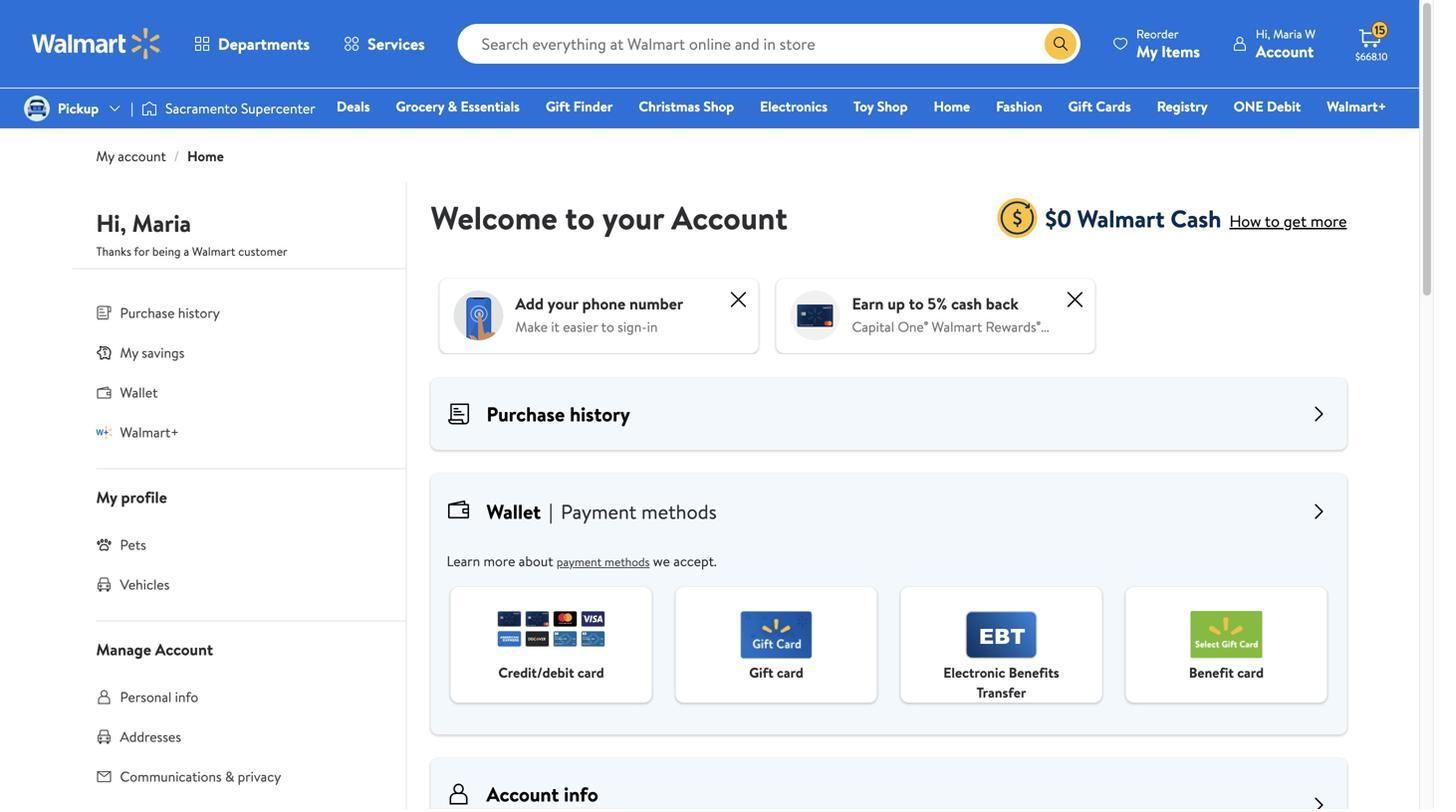 Task type: describe. For each thing, give the bounding box(es) containing it.
electronic
[[944, 663, 1006, 683]]

1 horizontal spatial home link
[[925, 96, 979, 117]]

electronic benefits transfer button
[[901, 588, 1102, 703]]

payment
[[557, 554, 602, 571]]

1 vertical spatial more
[[484, 552, 515, 571]]

0 vertical spatial walmart
[[1078, 202, 1165, 236]]

christmas shop link
[[630, 96, 743, 117]]

to right welcome
[[565, 196, 595, 240]]

more inside $0 walmart cash how to get more
[[1311, 210, 1347, 232]]

grocery & essentials link
[[387, 96, 529, 117]]

card for benefit card
[[1238, 663, 1264, 683]]

addresses
[[120, 728, 181, 747]]

0 vertical spatial purchase
[[120, 303, 175, 323]]

account inside account info link
[[487, 781, 559, 809]]

earn up to 5% cash back capital one® walmart rewards® card
[[852, 293, 1074, 337]]

cash
[[951, 293, 982, 315]]

credit/debit card button
[[451, 588, 652, 703]]

wallet for wallet
[[120, 383, 158, 402]]

close panel image for add your phone number
[[727, 288, 751, 312]]

hi, maria w account
[[1256, 25, 1316, 62]]

0 horizontal spatial history
[[178, 303, 220, 323]]

transfer
[[977, 683, 1026, 703]]

add your phone number make it easier to sign-in
[[516, 293, 683, 337]]

payment
[[561, 498, 637, 526]]

how
[[1230, 210, 1262, 232]]

my savings
[[120, 343, 185, 363]]

1 horizontal spatial your
[[603, 196, 664, 240]]

close panel image for earn up to 5% cash back
[[1063, 288, 1087, 312]]

walmart inside earn up to 5% cash back capital one® walmart rewards® card
[[932, 317, 983, 337]]

rewards®
[[986, 317, 1041, 337]]

departments button
[[177, 20, 327, 68]]

reorder
[[1137, 25, 1179, 42]]

sign-
[[618, 317, 647, 337]]

in
[[647, 317, 658, 337]]

gift for gift card
[[749, 663, 774, 683]]

info for personal info
[[175, 688, 198, 707]]

finder
[[574, 97, 613, 116]]

next best action image image for earn
[[790, 291, 840, 341]]

/
[[174, 146, 179, 166]]

toy shop link
[[845, 96, 917, 117]]

maria for account
[[1274, 25, 1302, 42]]

credit/debit card
[[498, 663, 604, 683]]

my for my savings
[[120, 343, 138, 363]]

gift cards
[[1068, 97, 1131, 116]]

$668.10
[[1356, 50, 1388, 63]]

gift card button
[[676, 588, 877, 703]]

benefit card image
[[1191, 612, 1263, 659]]

0 vertical spatial methods
[[642, 498, 717, 526]]

communications
[[120, 768, 222, 787]]

fashion
[[996, 97, 1043, 116]]

debit
[[1267, 97, 1301, 116]]

cards
[[1096, 97, 1131, 116]]

to inside earn up to 5% cash back capital one® walmart rewards® card
[[909, 293, 924, 315]]

profile
[[121, 487, 167, 509]]

a
[[184, 243, 189, 260]]

learn
[[447, 552, 480, 571]]

welcome
[[431, 196, 558, 240]]

walmart image
[[32, 28, 161, 60]]

1 vertical spatial home
[[187, 146, 224, 166]]

hi, maria link
[[96, 207, 191, 248]]

items
[[1162, 40, 1200, 62]]

christmas
[[639, 97, 700, 116]]

personal info
[[120, 688, 198, 707]]

grocery & essentials
[[396, 97, 520, 116]]

electronic benefits transfer image
[[966, 612, 1038, 659]]

it
[[551, 317, 560, 337]]

privacy
[[238, 768, 281, 787]]

toy shop
[[854, 97, 908, 116]]

reorder my items
[[1137, 25, 1200, 62]]

sacramento supercenter
[[165, 99, 315, 118]]

pets
[[120, 535, 146, 555]]

account
[[118, 146, 166, 166]]

personal
[[120, 688, 172, 707]]

search icon image
[[1053, 36, 1069, 52]]

gift finder link
[[537, 96, 622, 117]]

back
[[986, 293, 1019, 315]]

to inside $0 walmart cash how to get more
[[1265, 210, 1280, 232]]

wallet for wallet | payment methods
[[487, 498, 541, 526]]

account info
[[487, 781, 598, 809]]

communications & privacy link
[[72, 758, 406, 797]]

wallet | payment methods
[[487, 498, 717, 526]]

we
[[653, 552, 670, 571]]

electronic benefits transfer
[[944, 663, 1060, 703]]

vehicles
[[120, 575, 170, 595]]

1 horizontal spatial |
[[549, 498, 553, 526]]

one
[[1234, 97, 1264, 116]]

for
[[134, 243, 149, 260]]

my profile
[[96, 487, 167, 509]]

$0
[[1046, 202, 1072, 236]]

benefits
[[1009, 663, 1060, 683]]

registry link
[[1148, 96, 1217, 117]]

1 horizontal spatial home
[[934, 97, 970, 116]]

christmas shop
[[639, 97, 734, 116]]

phone
[[582, 293, 626, 315]]



Task type: locate. For each thing, give the bounding box(es) containing it.
1 horizontal spatial wallet
[[487, 498, 541, 526]]

my left items
[[1137, 40, 1158, 62]]

gift for gift finder
[[546, 97, 570, 116]]

maria for for
[[132, 207, 191, 240]]

home link right /
[[187, 146, 224, 166]]

1 vertical spatial wallet
[[487, 498, 541, 526]]

hi, up thanks
[[96, 207, 126, 240]]

account inside hi, maria w account
[[1256, 40, 1314, 62]]

easier
[[563, 317, 598, 337]]

my account / home
[[96, 146, 224, 166]]

walmart inside hi, maria thanks for being a walmart customer
[[192, 243, 236, 260]]

0 horizontal spatial purchase
[[120, 303, 175, 323]]

1 horizontal spatial &
[[448, 97, 457, 116]]

0 horizontal spatial purchase history
[[120, 303, 220, 323]]

registry
[[1157, 97, 1208, 116]]

electronics
[[760, 97, 828, 116]]

my for my account / home
[[96, 146, 115, 166]]

benefit card
[[1189, 663, 1264, 683]]

your
[[603, 196, 664, 240], [548, 293, 579, 315]]

communications & privacy
[[120, 768, 281, 787]]

departments
[[218, 33, 310, 55]]

my account link
[[96, 146, 166, 166]]

walmart+ link down $668.10
[[1318, 96, 1396, 117]]

gift cards link
[[1060, 96, 1140, 117]]

icon image for walmart+
[[96, 425, 112, 441]]

0 horizontal spatial walmart
[[192, 243, 236, 260]]

Walmart Site-Wide search field
[[458, 24, 1081, 64]]

my inside reorder my items
[[1137, 40, 1158, 62]]

0 horizontal spatial hi,
[[96, 207, 126, 240]]

gift left finder
[[546, 97, 570, 116]]

0 horizontal spatial next best action image image
[[454, 291, 504, 341]]

next best action image image
[[454, 291, 504, 341], [790, 291, 840, 341]]

icon image inside pets link
[[96, 537, 112, 553]]

icon image left my savings
[[96, 345, 112, 361]]

gift inside button
[[749, 663, 774, 683]]

customer
[[238, 243, 288, 260]]

1 vertical spatial info
[[564, 781, 598, 809]]

icon image
[[96, 345, 112, 361], [96, 425, 112, 441], [96, 537, 112, 553]]

supercenter
[[241, 99, 315, 118]]

hi, inside hi, maria w account
[[1256, 25, 1271, 42]]

purchase history link
[[72, 293, 406, 333], [431, 379, 1347, 450]]

to left get
[[1265, 210, 1280, 232]]

card down gift card image
[[777, 663, 804, 683]]

card for credit/debit card
[[578, 663, 604, 683]]

0 vertical spatial walmart+ link
[[1318, 96, 1396, 117]]

my left savings on the left top of page
[[120, 343, 138, 363]]

1 horizontal spatial gift
[[749, 663, 774, 683]]

electronics link
[[751, 96, 837, 117]]

how to get more link
[[1230, 202, 1347, 232]]

hi,
[[1256, 25, 1271, 42], [96, 207, 126, 240]]

& for communications
[[225, 768, 234, 787]]

history down easier
[[570, 400, 630, 428]]

up
[[888, 293, 905, 315]]

1 vertical spatial walmart+
[[120, 423, 179, 442]]

deals link
[[328, 96, 379, 117]]

1 close panel image from the left
[[727, 288, 751, 312]]

being
[[152, 243, 181, 260]]

welcome to your account
[[431, 196, 788, 240]]

next best action image image left add
[[454, 291, 504, 341]]

maria up being
[[132, 207, 191, 240]]

shop
[[704, 97, 734, 116], [877, 97, 908, 116]]

purchase down make
[[487, 400, 565, 428]]

benefit
[[1189, 663, 1234, 683]]

purchase history up savings on the left top of page
[[120, 303, 220, 323]]

sacramento
[[165, 99, 238, 118]]

1 horizontal spatial walmart+
[[1327, 97, 1387, 116]]

walmart
[[1078, 202, 1165, 236], [192, 243, 236, 260], [932, 317, 983, 337]]

credit/debit card image
[[498, 612, 605, 648]]

account
[[1256, 40, 1314, 62], [672, 196, 788, 240], [155, 639, 213, 661], [487, 781, 559, 809]]

0 horizontal spatial purchase history link
[[72, 293, 406, 333]]

toy
[[854, 97, 874, 116]]

3 icon image from the top
[[96, 537, 112, 553]]

card right benefit
[[1238, 663, 1264, 683]]

learn more about payment methods we accept.
[[447, 552, 717, 571]]

2 close panel image from the left
[[1063, 288, 1087, 312]]

1 horizontal spatial maria
[[1274, 25, 1302, 42]]

1 horizontal spatial walmart+ link
[[1318, 96, 1396, 117]]

card for gift card
[[777, 663, 804, 683]]

wallet link
[[72, 373, 406, 413]]

shop for toy shop
[[877, 97, 908, 116]]

home link left fashion link
[[925, 96, 979, 117]]

& right grocery
[[448, 97, 457, 116]]

gift left cards
[[1068, 97, 1093, 116]]

services
[[368, 33, 425, 55]]

deals
[[337, 97, 370, 116]]

info
[[175, 688, 198, 707], [564, 781, 598, 809]]

1 vertical spatial purchase
[[487, 400, 565, 428]]

1 horizontal spatial purchase
[[487, 400, 565, 428]]

1 vertical spatial history
[[570, 400, 630, 428]]

0 horizontal spatial info
[[175, 688, 198, 707]]

0 horizontal spatial home
[[187, 146, 224, 166]]

benefit card button
[[1126, 588, 1327, 703]]

shop for christmas shop
[[704, 97, 734, 116]]

1 horizontal spatial next best action image image
[[790, 291, 840, 341]]

services button
[[327, 20, 442, 68]]

cash
[[1171, 202, 1222, 236]]

0 vertical spatial purchase history
[[120, 303, 220, 323]]

add
[[516, 293, 544, 315]]

pets link
[[72, 525, 406, 565]]

gift finder
[[546, 97, 613, 116]]

5%
[[928, 293, 948, 315]]

2 card from the left
[[777, 663, 804, 683]]

hi, for account
[[1256, 25, 1271, 42]]

walmart+ link down my savings link
[[72, 413, 406, 453]]

1 horizontal spatial history
[[570, 400, 630, 428]]

one debit link
[[1225, 96, 1310, 117]]

2 icon image from the top
[[96, 425, 112, 441]]

make
[[516, 317, 548, 337]]

my for my profile
[[96, 487, 117, 509]]

wallet down my savings
[[120, 383, 158, 402]]

methods inside learn more about payment methods we accept.
[[605, 554, 650, 571]]

0 vertical spatial icon image
[[96, 345, 112, 361]]

maria inside hi, maria w account
[[1274, 25, 1302, 42]]

vehicles link
[[72, 565, 406, 605]]

1 horizontal spatial walmart
[[932, 317, 983, 337]]

0 vertical spatial maria
[[1274, 25, 1302, 42]]

1 vertical spatial your
[[548, 293, 579, 315]]

your inside add your phone number make it easier to sign-in
[[548, 293, 579, 315]]

0 horizontal spatial |
[[131, 99, 134, 118]]

0 horizontal spatial home link
[[187, 146, 224, 166]]

wallet
[[120, 383, 158, 402], [487, 498, 541, 526]]

0 vertical spatial &
[[448, 97, 457, 116]]

shop right christmas
[[704, 97, 734, 116]]

next best action image image left 'earn' on the top of the page
[[790, 291, 840, 341]]

 image
[[24, 96, 50, 122]]

0 vertical spatial wallet
[[120, 383, 158, 402]]

1 horizontal spatial more
[[1311, 210, 1347, 232]]

icon image inside walmart+ link
[[96, 425, 112, 441]]

more right learn
[[484, 552, 515, 571]]

0 vertical spatial more
[[1311, 210, 1347, 232]]

more
[[1311, 210, 1347, 232], [484, 552, 515, 571]]

close panel image
[[727, 288, 751, 312], [1063, 288, 1087, 312]]

1 icon image from the top
[[96, 345, 112, 361]]

& left privacy
[[225, 768, 234, 787]]

purchase
[[120, 303, 175, 323], [487, 400, 565, 428]]

1 horizontal spatial hi,
[[1256, 25, 1271, 42]]

one®
[[898, 317, 929, 337]]

0 horizontal spatial walmart+ link
[[72, 413, 406, 453]]

0 horizontal spatial shop
[[704, 97, 734, 116]]

0 vertical spatial |
[[131, 99, 134, 118]]

1 vertical spatial |
[[549, 498, 553, 526]]

your up number
[[603, 196, 664, 240]]

0 horizontal spatial walmart+
[[120, 423, 179, 442]]

1 vertical spatial icon image
[[96, 425, 112, 441]]

2 next best action image image from the left
[[790, 291, 840, 341]]

1 horizontal spatial card
[[777, 663, 804, 683]]

2 vertical spatial icon image
[[96, 537, 112, 553]]

0 vertical spatial your
[[603, 196, 664, 240]]

gift for gift cards
[[1068, 97, 1093, 116]]

1 vertical spatial walmart
[[192, 243, 236, 260]]

methods
[[642, 498, 717, 526], [605, 554, 650, 571]]

gift inside 'link'
[[546, 97, 570, 116]]

maria left the w
[[1274, 25, 1302, 42]]

hi, maria thanks for being a walmart customer
[[96, 207, 288, 260]]

close panel image right number
[[727, 288, 751, 312]]

walmart+ up the profile
[[120, 423, 179, 442]]

shop right toy
[[877, 97, 908, 116]]

home right /
[[187, 146, 224, 166]]

info for account info
[[564, 781, 598, 809]]

icon image left pets
[[96, 537, 112, 553]]

0 horizontal spatial your
[[548, 293, 579, 315]]

0 horizontal spatial more
[[484, 552, 515, 571]]

2 shop from the left
[[877, 97, 908, 116]]

personal info link
[[72, 678, 406, 718]]

2 horizontal spatial walmart
[[1078, 202, 1165, 236]]

2 vertical spatial walmart
[[932, 317, 983, 337]]

hi, left the w
[[1256, 25, 1271, 42]]

0 vertical spatial hi,
[[1256, 25, 1271, 42]]

credit/debit
[[498, 663, 574, 683]]

1 vertical spatial maria
[[132, 207, 191, 240]]

1 next best action image image from the left
[[454, 291, 504, 341]]

1 vertical spatial home link
[[187, 146, 224, 166]]

icon image for pets
[[96, 537, 112, 553]]

icon image up my profile
[[96, 425, 112, 441]]

purchase history down it
[[487, 400, 630, 428]]

1 horizontal spatial purchase history link
[[431, 379, 1347, 450]]

one debit
[[1234, 97, 1301, 116]]

15
[[1375, 22, 1386, 39]]

essentials
[[461, 97, 520, 116]]

my left the profile
[[96, 487, 117, 509]]

thanks
[[96, 243, 131, 260]]

0 vertical spatial purchase history link
[[72, 293, 406, 333]]

history up savings on the left top of page
[[178, 303, 220, 323]]

get
[[1284, 210, 1307, 232]]

walmart right $0
[[1078, 202, 1165, 236]]

1 vertical spatial purchase history
[[487, 400, 630, 428]]

0 horizontal spatial gift
[[546, 97, 570, 116]]

1 horizontal spatial info
[[564, 781, 598, 809]]

next best action image image for add
[[454, 291, 504, 341]]

0 vertical spatial home link
[[925, 96, 979, 117]]

card
[[578, 663, 604, 683], [777, 663, 804, 683], [1238, 663, 1264, 683]]

purchase up my savings
[[120, 303, 175, 323]]

1 vertical spatial &
[[225, 768, 234, 787]]

close panel image up card
[[1063, 288, 1087, 312]]

0 vertical spatial home
[[934, 97, 970, 116]]

gift card image
[[741, 612, 812, 659]]

1 vertical spatial walmart+ link
[[72, 413, 406, 453]]

wallet up about
[[487, 498, 541, 526]]

payment methods link
[[557, 554, 650, 571]]

1 horizontal spatial close panel image
[[1063, 288, 1087, 312]]

3 card from the left
[[1238, 663, 1264, 683]]

to down phone
[[601, 317, 614, 337]]

1 shop from the left
[[704, 97, 734, 116]]

home link
[[925, 96, 979, 117], [187, 146, 224, 166]]

0 vertical spatial history
[[178, 303, 220, 323]]

my savings link
[[72, 333, 406, 373]]

hi, for thanks for being a walmart customer
[[96, 207, 126, 240]]

to inside add your phone number make it easier to sign-in
[[601, 317, 614, 337]]

gift down gift card image
[[749, 663, 774, 683]]

| left the payment
[[549, 498, 553, 526]]

Search search field
[[458, 24, 1081, 64]]

walmart+ link
[[1318, 96, 1396, 117], [72, 413, 406, 453]]

my left account at top
[[96, 146, 115, 166]]

card
[[1044, 317, 1074, 337]]

card right credit/debit
[[578, 663, 604, 683]]

my
[[1137, 40, 1158, 62], [96, 146, 115, 166], [120, 343, 138, 363], [96, 487, 117, 509]]

0 horizontal spatial close panel image
[[727, 288, 751, 312]]

grocery
[[396, 97, 445, 116]]

home left fashion link
[[934, 97, 970, 116]]

0 horizontal spatial wallet
[[120, 383, 158, 402]]

2 horizontal spatial gift
[[1068, 97, 1093, 116]]

1 card from the left
[[578, 663, 604, 683]]

your up it
[[548, 293, 579, 315]]

1 vertical spatial purchase history link
[[431, 379, 1347, 450]]

 image
[[142, 99, 157, 119]]

0 vertical spatial info
[[175, 688, 198, 707]]

walmart+ down $668.10
[[1327, 97, 1387, 116]]

purchase history link down customer on the top left of page
[[72, 293, 406, 333]]

icon image for my savings
[[96, 345, 112, 361]]

|
[[131, 99, 134, 118], [549, 498, 553, 526]]

more right get
[[1311, 210, 1347, 232]]

icon image inside my savings link
[[96, 345, 112, 361]]

& for grocery
[[448, 97, 457, 116]]

walmart down cash
[[932, 317, 983, 337]]

about
[[519, 552, 553, 571]]

| up my account link
[[131, 99, 134, 118]]

walmart+
[[1327, 97, 1387, 116], [120, 423, 179, 442]]

earn
[[852, 293, 884, 315]]

capital
[[852, 317, 895, 337]]

addresses link
[[72, 718, 406, 758]]

methods left we
[[605, 554, 650, 571]]

1 horizontal spatial shop
[[877, 97, 908, 116]]

purchase history link down capital
[[431, 379, 1347, 450]]

to right up
[[909, 293, 924, 315]]

methods up the accept. in the left of the page
[[642, 498, 717, 526]]

2 horizontal spatial card
[[1238, 663, 1264, 683]]

0 vertical spatial walmart+
[[1327, 97, 1387, 116]]

manage account
[[96, 639, 213, 661]]

to
[[565, 196, 595, 240], [1265, 210, 1280, 232], [909, 293, 924, 315], [601, 317, 614, 337]]

walmart right a
[[192, 243, 236, 260]]

1 horizontal spatial purchase history
[[487, 400, 630, 428]]

0 horizontal spatial maria
[[132, 207, 191, 240]]

0 horizontal spatial &
[[225, 768, 234, 787]]

1 vertical spatial methods
[[605, 554, 650, 571]]

gift
[[546, 97, 570, 116], [1068, 97, 1093, 116], [749, 663, 774, 683]]

hi, inside hi, maria thanks for being a walmart customer
[[96, 207, 126, 240]]

0 horizontal spatial card
[[578, 663, 604, 683]]

maria inside hi, maria thanks for being a walmart customer
[[132, 207, 191, 240]]

1 vertical spatial hi,
[[96, 207, 126, 240]]



Task type: vqa. For each thing, say whether or not it's contained in the screenshot.
leftmost &
yes



